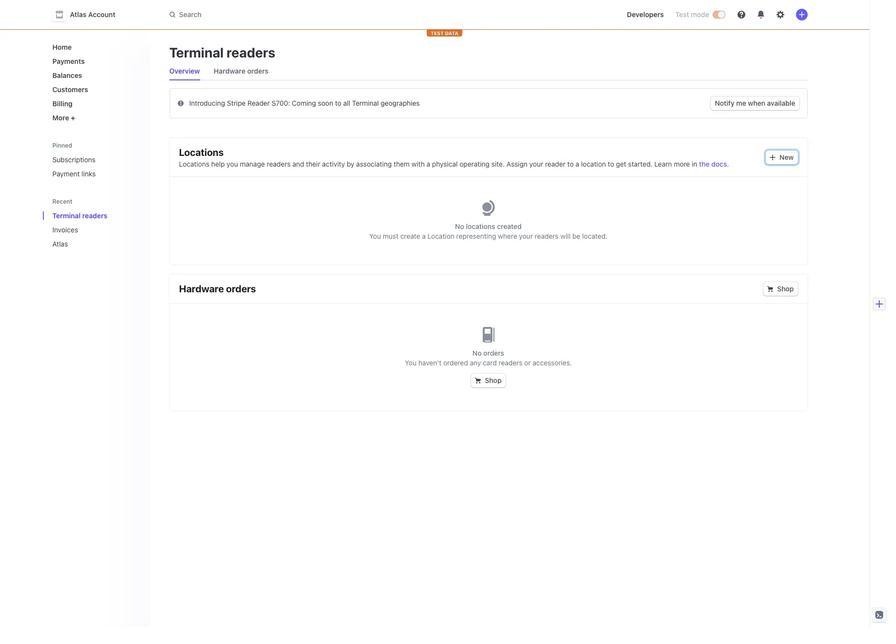 Task type: describe. For each thing, give the bounding box(es) containing it.
representing
[[457, 232, 496, 240]]

recent navigation links element
[[43, 194, 150, 252]]

locations
[[466, 222, 496, 231]]

account
[[88, 10, 115, 19]]

atlas for atlas account
[[70, 10, 87, 19]]

ordered
[[444, 359, 468, 367]]

developers
[[627, 10, 664, 19]]

terminal readers inside terminal readers "link"
[[52, 212, 107, 220]]

test
[[431, 30, 444, 36]]

with
[[412, 160, 425, 168]]

where
[[498, 232, 518, 240]]

and
[[293, 160, 304, 168]]

the docs link
[[700, 160, 728, 168]]

pinned element
[[49, 152, 142, 182]]

payments
[[52, 57, 85, 65]]

physical
[[432, 160, 458, 168]]

test data
[[431, 30, 459, 36]]

0 vertical spatial hardware orders
[[214, 67, 269, 75]]

manage
[[240, 160, 265, 168]]

atlas link
[[49, 236, 128, 252]]

balances
[[52, 71, 82, 79]]

developers link
[[623, 7, 668, 22]]

haven't
[[419, 359, 442, 367]]

Search text field
[[164, 6, 438, 24]]

by
[[347, 160, 355, 168]]

2 vertical spatial svg image
[[476, 378, 481, 384]]

test
[[676, 10, 690, 19]]

more
[[674, 160, 690, 168]]

notify me when available link
[[711, 97, 800, 110]]

core navigation links element
[[49, 39, 142, 126]]

help
[[211, 160, 225, 168]]

readers inside "link"
[[82, 212, 107, 220]]

orders inside no orders you haven't ordered any card readers or accessories.
[[484, 349, 505, 357]]

pinned navigation links element
[[49, 137, 144, 182]]

soon
[[318, 99, 333, 107]]

invoices link
[[49, 222, 128, 238]]

home link
[[49, 39, 142, 55]]

shop for svg image to the middle
[[778, 285, 794, 293]]

operating
[[460, 160, 490, 168]]

atlas account
[[70, 10, 115, 19]]

located.
[[583, 232, 608, 240]]

payments link
[[49, 53, 142, 69]]

site.
[[492, 160, 505, 168]]

in
[[692, 160, 698, 168]]

subscriptions
[[52, 156, 96, 164]]

coming
[[292, 99, 316, 107]]

the
[[700, 160, 710, 168]]

created
[[497, 222, 522, 231]]

data
[[445, 30, 459, 36]]

1 vertical spatial hardware orders
[[179, 283, 256, 294]]

will
[[561, 232, 571, 240]]

them
[[394, 160, 410, 168]]

invoices
[[52, 226, 78, 234]]

reader
[[545, 160, 566, 168]]

activity
[[322, 160, 345, 168]]

location
[[428, 232, 455, 240]]

learn
[[655, 160, 672, 168]]

their
[[306, 160, 320, 168]]

your inside locations locations help you manage readers and their activity by associating them with a physical operating site. assign your reader to a location to get started. learn more in the docs .
[[530, 160, 544, 168]]

new button
[[766, 151, 798, 164]]

2 horizontal spatial a
[[576, 160, 580, 168]]

test mode
[[676, 10, 710, 19]]

recent
[[52, 198, 72, 205]]

a inside no locations created you must create a location representing where your readers will be located.
[[422, 232, 426, 240]]

locations locations help you manage readers and their activity by associating them with a physical operating site. assign your reader to a location to get started. learn more in the docs .
[[179, 147, 729, 168]]

mode
[[691, 10, 710, 19]]

1 vertical spatial svg image
[[768, 286, 774, 292]]

.
[[728, 160, 729, 168]]

payment links link
[[49, 166, 142, 182]]

must
[[383, 232, 399, 240]]

home
[[52, 43, 72, 51]]

+
[[71, 114, 75, 122]]

0 horizontal spatial to
[[335, 99, 342, 107]]

billing
[[52, 99, 73, 108]]

introducing stripe reader s700: coming soon to all terminal geographies
[[189, 99, 420, 107]]

atlas for atlas
[[52, 240, 68, 248]]

no locations created you must create a location representing where your readers will be located.
[[370, 222, 608, 240]]

you inside no orders you haven't ordered any card readers or accessories.
[[405, 359, 417, 367]]

1 horizontal spatial a
[[427, 160, 431, 168]]

introducing
[[189, 99, 225, 107]]

recent element
[[43, 208, 150, 252]]

billing link
[[49, 96, 142, 112]]

s700:
[[272, 99, 290, 107]]



Task type: vqa. For each thing, say whether or not it's contained in the screenshot.
rightmost Terminal readers
yes



Task type: locate. For each thing, give the bounding box(es) containing it.
0 horizontal spatial no
[[455, 222, 464, 231]]

tab list containing overview
[[166, 62, 808, 80]]

settings image
[[777, 11, 785, 19]]

Search search field
[[164, 6, 438, 24]]

shop
[[778, 285, 794, 293], [485, 376, 502, 385]]

locations left help
[[179, 160, 210, 168]]

hardware
[[214, 67, 246, 75], [179, 283, 224, 294]]

you left haven't
[[405, 359, 417, 367]]

shop for bottommost svg image
[[485, 376, 502, 385]]

1 vertical spatial no
[[473, 349, 482, 357]]

terminal up overview
[[169, 44, 224, 60]]

0 vertical spatial atlas
[[70, 10, 87, 19]]

1 horizontal spatial to
[[568, 160, 574, 168]]

2 vertical spatial orders
[[484, 349, 505, 357]]

0 vertical spatial locations
[[179, 147, 224, 158]]

customers link
[[49, 81, 142, 97]]

terminal readers up invoices link
[[52, 212, 107, 220]]

notify me when available
[[715, 99, 796, 107]]

your inside no locations created you must create a location representing where your readers will be located.
[[519, 232, 533, 240]]

1 locations from the top
[[179, 147, 224, 158]]

to left all at the top left
[[335, 99, 342, 107]]

new
[[780, 153, 794, 161]]

terminal readers link
[[49, 208, 128, 224]]

no for locations
[[455, 222, 464, 231]]

atlas
[[70, 10, 87, 19], [52, 240, 68, 248]]

to
[[335, 99, 342, 107], [568, 160, 574, 168], [608, 160, 615, 168]]

no orders you haven't ordered any card readers or accessories.
[[405, 349, 572, 367]]

0 horizontal spatial a
[[422, 232, 426, 240]]

readers
[[227, 44, 275, 60], [267, 160, 291, 168], [82, 212, 107, 220], [535, 232, 559, 240], [499, 359, 523, 367]]

readers inside no locations created you must create a location representing where your readers will be located.
[[535, 232, 559, 240]]

you inside no locations created you must create a location representing where your readers will be located.
[[370, 232, 381, 240]]

1 horizontal spatial shop link
[[764, 282, 798, 296]]

to right reader
[[568, 160, 574, 168]]

0 vertical spatial shop link
[[764, 282, 798, 296]]

overview
[[169, 67, 200, 75]]

1 horizontal spatial atlas
[[70, 10, 87, 19]]

0 horizontal spatial atlas
[[52, 240, 68, 248]]

1 vertical spatial shop link
[[472, 374, 506, 388]]

0 horizontal spatial shop link
[[472, 374, 506, 388]]

0 vertical spatial svg image
[[770, 155, 776, 160]]

0 vertical spatial terminal
[[169, 44, 224, 60]]

no for orders
[[473, 349, 482, 357]]

available
[[768, 99, 796, 107]]

create
[[401, 232, 420, 240]]

you
[[370, 232, 381, 240], [405, 359, 417, 367]]

1 vertical spatial terminal
[[352, 99, 379, 107]]

a right create at the left top of page
[[422, 232, 426, 240]]

tab list
[[166, 62, 808, 80]]

svg image
[[770, 155, 776, 160], [768, 286, 774, 292], [476, 378, 481, 384]]

0 horizontal spatial terminal readers
[[52, 212, 107, 220]]

to left get
[[608, 160, 615, 168]]

terminal
[[169, 44, 224, 60], [352, 99, 379, 107], [52, 212, 81, 220]]

assign
[[507, 160, 528, 168]]

readers left will
[[535, 232, 559, 240]]

1 vertical spatial atlas
[[52, 240, 68, 248]]

hardware orders
[[214, 67, 269, 75], [179, 283, 256, 294]]

subscriptions link
[[49, 152, 142, 168]]

no up representing
[[455, 222, 464, 231]]

no inside no orders you haven't ordered any card readers or accessories.
[[473, 349, 482, 357]]

1 horizontal spatial terminal
[[169, 44, 224, 60]]

0 vertical spatial hardware
[[214, 67, 246, 75]]

me
[[737, 99, 747, 107]]

no inside no locations created you must create a location representing where your readers will be located.
[[455, 222, 464, 231]]

more +
[[52, 114, 75, 122]]

payment
[[52, 170, 80, 178]]

atlas inside button
[[70, 10, 87, 19]]

0 vertical spatial you
[[370, 232, 381, 240]]

readers left and at the top of page
[[267, 160, 291, 168]]

0 vertical spatial your
[[530, 160, 544, 168]]

0 horizontal spatial shop
[[485, 376, 502, 385]]

readers inside locations locations help you manage readers and their activity by associating them with a physical operating site. assign your reader to a location to get started. learn more in the docs .
[[267, 160, 291, 168]]

a right with
[[427, 160, 431, 168]]

links
[[82, 170, 96, 178]]

notify
[[715, 99, 735, 107]]

no
[[455, 222, 464, 231], [473, 349, 482, 357]]

2 horizontal spatial to
[[608, 160, 615, 168]]

locations
[[179, 147, 224, 158], [179, 160, 210, 168]]

2 horizontal spatial terminal
[[352, 99, 379, 107]]

hardware inside tab list
[[214, 67, 246, 75]]

started.
[[629, 160, 653, 168]]

a
[[427, 160, 431, 168], [576, 160, 580, 168], [422, 232, 426, 240]]

shop link
[[764, 282, 798, 296], [472, 374, 506, 388]]

atlas left account
[[70, 10, 87, 19]]

search
[[179, 10, 202, 19]]

stripe
[[227, 99, 246, 107]]

readers inside no orders you haven't ordered any card readers or accessories.
[[499, 359, 523, 367]]

0 vertical spatial shop
[[778, 285, 794, 293]]

0 horizontal spatial terminal
[[52, 212, 81, 220]]

atlas inside 'link'
[[52, 240, 68, 248]]

1 vertical spatial you
[[405, 359, 417, 367]]

or
[[525, 359, 531, 367]]

1 vertical spatial locations
[[179, 160, 210, 168]]

help image
[[738, 11, 746, 19]]

terminal readers
[[169, 44, 275, 60], [52, 212, 107, 220]]

1 horizontal spatial no
[[473, 349, 482, 357]]

1 vertical spatial your
[[519, 232, 533, 240]]

svg image inside "new" 'button'
[[770, 155, 776, 160]]

1 horizontal spatial shop
[[778, 285, 794, 293]]

more
[[52, 114, 69, 122]]

payment links
[[52, 170, 96, 178]]

docs
[[712, 160, 728, 168]]

terminal up invoices
[[52, 212, 81, 220]]

overview link
[[166, 64, 204, 78]]

you left the must
[[370, 232, 381, 240]]

any
[[470, 359, 481, 367]]

atlas account button
[[52, 8, 125, 21]]

reader
[[248, 99, 270, 107]]

location
[[581, 160, 606, 168]]

your left reader
[[530, 160, 544, 168]]

be
[[573, 232, 581, 240]]

geographies
[[381, 99, 420, 107]]

terminal inside "link"
[[52, 212, 81, 220]]

accessories.
[[533, 359, 572, 367]]

atlas down invoices
[[52, 240, 68, 248]]

0 vertical spatial orders
[[247, 67, 269, 75]]

you
[[227, 160, 238, 168]]

1 vertical spatial terminal readers
[[52, 212, 107, 220]]

no up any
[[473, 349, 482, 357]]

a left location
[[576, 160, 580, 168]]

0 vertical spatial terminal readers
[[169, 44, 275, 60]]

1 vertical spatial hardware
[[179, 283, 224, 294]]

card
[[483, 359, 497, 367]]

terminal readers up 'hardware orders' link
[[169, 44, 275, 60]]

all
[[343, 99, 350, 107]]

0 horizontal spatial you
[[370, 232, 381, 240]]

pinned
[[52, 142, 72, 149]]

1 horizontal spatial you
[[405, 359, 417, 367]]

1 horizontal spatial terminal readers
[[169, 44, 275, 60]]

hardware orders link
[[210, 64, 273, 78]]

readers up 'hardware orders' link
[[227, 44, 275, 60]]

readers up invoices link
[[82, 212, 107, 220]]

your
[[530, 160, 544, 168], [519, 232, 533, 240]]

orders
[[247, 67, 269, 75], [226, 283, 256, 294], [484, 349, 505, 357]]

your right where
[[519, 232, 533, 240]]

balances link
[[49, 67, 142, 83]]

terminal right all at the top left
[[352, 99, 379, 107]]

customers
[[52, 85, 88, 94]]

2 locations from the top
[[179, 160, 210, 168]]

get
[[616, 160, 627, 168]]

associating
[[356, 160, 392, 168]]

0 vertical spatial no
[[455, 222, 464, 231]]

1 vertical spatial orders
[[226, 283, 256, 294]]

2 vertical spatial terminal
[[52, 212, 81, 220]]

readers left or
[[499, 359, 523, 367]]

locations up help
[[179, 147, 224, 158]]

when
[[748, 99, 766, 107]]

1 vertical spatial shop
[[485, 376, 502, 385]]



